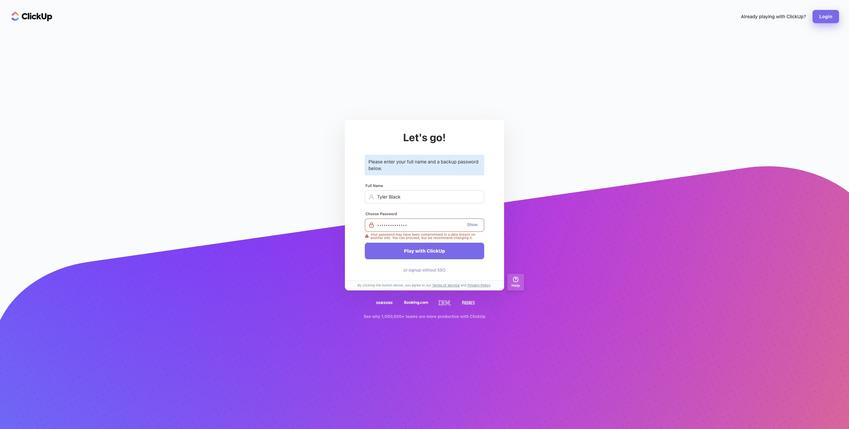 Task type: locate. For each thing, give the bounding box(es) containing it.
0 horizontal spatial with
[[415, 248, 426, 254]]

and
[[428, 159, 436, 165], [461, 283, 467, 287]]

compromised
[[421, 232, 443, 236]]

a
[[437, 159, 440, 165], [448, 232, 450, 236]]

data
[[451, 232, 458, 236]]

changing
[[454, 236, 469, 240]]

clickup?
[[787, 14, 806, 19]]

with right playing
[[776, 14, 785, 19]]

0 vertical spatial password
[[458, 159, 478, 165]]

terms of service link
[[431, 283, 461, 288]]

you
[[405, 283, 411, 287]]

0 horizontal spatial a
[[437, 159, 440, 165]]

enter
[[384, 159, 395, 165]]

with right play
[[415, 248, 426, 254]]

are
[[419, 314, 425, 319]]

our
[[426, 283, 431, 287]]

sign up element
[[365, 155, 484, 259]]

can
[[399, 236, 405, 240]]

teams
[[406, 314, 418, 319]]

show
[[467, 222, 478, 227]]

password left may
[[379, 232, 395, 236]]

clickup - home image
[[11, 11, 52, 21]]

please enter your full name and a backup password below.
[[368, 159, 478, 171]]

another
[[370, 236, 383, 240]]

and right name
[[428, 159, 436, 165]]

2 horizontal spatial with
[[776, 14, 785, 19]]

clickup down we
[[427, 248, 445, 254]]

see why 1,000,000+ teams are more productive with clickup
[[364, 314, 485, 319]]

1 vertical spatial a
[[448, 232, 450, 236]]

a right in
[[448, 232, 450, 236]]

proceed,
[[406, 236, 420, 240]]

1 horizontal spatial with
[[460, 314, 469, 319]]

1 vertical spatial password
[[379, 232, 395, 236]]

password right the "backup"
[[458, 159, 478, 165]]

a left the "backup"
[[437, 159, 440, 165]]

show link
[[467, 222, 478, 227]]

breach
[[459, 232, 470, 236]]

1 vertical spatial and
[[461, 283, 467, 287]]

play with clickup button
[[365, 243, 484, 259]]

clickup right productive
[[470, 314, 485, 319]]

service
[[447, 283, 460, 287]]

site.
[[384, 236, 391, 240]]

let's go!
[[403, 131, 446, 144]]

above,
[[393, 283, 404, 287]]

on
[[471, 232, 475, 236]]

full name
[[366, 183, 383, 188]]

0 horizontal spatial clickup
[[427, 248, 445, 254]]

password
[[458, 159, 478, 165], [379, 232, 395, 236]]

Choose Password password field
[[365, 218, 484, 232]]

name
[[373, 183, 383, 188]]

0 vertical spatial and
[[428, 159, 436, 165]]

1 horizontal spatial clickup
[[470, 314, 485, 319]]

sso
[[437, 268, 445, 272]]

0 horizontal spatial and
[[428, 159, 436, 165]]

by
[[358, 283, 362, 287]]

button
[[382, 283, 392, 287]]

1 horizontal spatial password
[[458, 159, 478, 165]]

with right productive
[[460, 314, 469, 319]]

1 vertical spatial clickup
[[470, 314, 485, 319]]

in
[[444, 232, 447, 236]]

name
[[415, 159, 427, 165]]

full
[[407, 159, 414, 165]]

0 vertical spatial clickup
[[427, 248, 445, 254]]

and left privacy
[[461, 283, 467, 287]]

1 horizontal spatial a
[[448, 232, 450, 236]]

0 vertical spatial a
[[437, 159, 440, 165]]

choose
[[366, 211, 379, 216]]

productive
[[438, 314, 459, 319]]

with
[[776, 14, 785, 19], [415, 248, 426, 254], [460, 314, 469, 319]]

privacy
[[468, 283, 480, 287]]

login link
[[813, 10, 839, 23]]

have
[[403, 232, 411, 236]]

the
[[376, 283, 381, 287]]

or
[[404, 268, 407, 272]]

1 vertical spatial with
[[415, 248, 426, 254]]

but
[[421, 236, 427, 240]]

clickup
[[427, 248, 445, 254], [470, 314, 485, 319]]

or signup without sso link
[[404, 268, 445, 273]]

more
[[426, 314, 437, 319]]

it.
[[470, 236, 473, 240]]

0 horizontal spatial password
[[379, 232, 395, 236]]

why
[[372, 314, 380, 319]]



Task type: vqa. For each thing, say whether or not it's contained in the screenshot.
see why 1,000,000+ teams are more productive with clickup
yes



Task type: describe. For each thing, give the bounding box(es) containing it.
you
[[392, 236, 398, 240]]

please
[[368, 159, 383, 165]]

agree
[[412, 283, 421, 287]]

backup
[[441, 159, 457, 165]]

let's
[[403, 131, 428, 144]]

.
[[490, 283, 492, 287]]

we
[[428, 236, 432, 240]]

clickup inside button
[[427, 248, 445, 254]]

of
[[443, 283, 447, 287]]

your password may have been compromised in a data breach on another site. you can proceed, but we recommend changing it.
[[370, 232, 475, 240]]

to
[[422, 283, 425, 287]]

your
[[370, 232, 378, 236]]

password
[[380, 211, 397, 216]]

login
[[819, 14, 832, 19]]

go!
[[430, 131, 446, 144]]

with inside button
[[415, 248, 426, 254]]

been
[[412, 232, 420, 236]]

play with clickup
[[404, 248, 445, 254]]

2 vertical spatial with
[[460, 314, 469, 319]]

or signup without sso
[[404, 268, 445, 272]]

privacy policy link
[[467, 283, 490, 288]]

recommend
[[433, 236, 453, 240]]

0 vertical spatial with
[[776, 14, 785, 19]]

clicking
[[363, 283, 375, 287]]

already
[[741, 14, 758, 19]]

1 horizontal spatial and
[[461, 283, 467, 287]]

play
[[404, 248, 414, 254]]

see
[[364, 314, 371, 319]]

1,000,000+
[[381, 314, 404, 319]]

signup
[[409, 268, 421, 272]]

a inside your password may have been compromised in a data breach on another site. you can proceed, but we recommend changing it.
[[448, 232, 450, 236]]

choose password
[[366, 211, 397, 216]]

already playing with clickup?
[[741, 14, 806, 19]]

terms
[[432, 283, 442, 287]]

help
[[511, 283, 520, 288]]

help link
[[507, 274, 524, 290]]

below.
[[368, 166, 382, 171]]

password inside please enter your full name and a backup password below.
[[458, 159, 478, 165]]

by clicking the button above, you agree to our terms of service and privacy policy .
[[358, 283, 492, 287]]

password inside your password may have been compromised in a data breach on another site. you can proceed, but we recommend changing it.
[[379, 232, 395, 236]]

playing
[[759, 14, 775, 19]]

without
[[422, 268, 436, 272]]

may
[[395, 232, 402, 236]]

full
[[366, 183, 372, 188]]

policy
[[481, 283, 490, 287]]

and inside please enter your full name and a backup password below.
[[428, 159, 436, 165]]

your
[[396, 159, 406, 165]]

a inside please enter your full name and a backup password below.
[[437, 159, 440, 165]]



